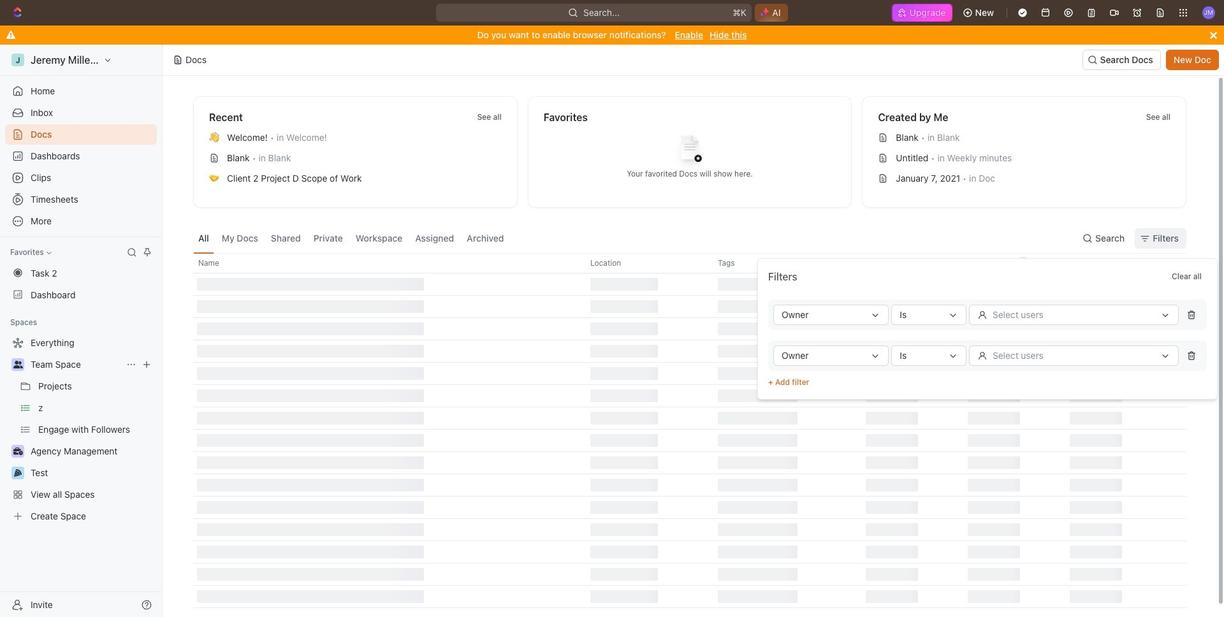 Task type: vqa. For each thing, say whether or not it's contained in the screenshot.
Automations
no



Task type: locate. For each thing, give the bounding box(es) containing it.
5 row from the top
[[179, 340, 1187, 363]]

table
[[179, 253, 1187, 617]]

row
[[179, 253, 1187, 274], [179, 273, 1187, 296], [179, 295, 1187, 318], [179, 318, 1187, 341], [179, 340, 1187, 363], [179, 362, 1187, 385], [179, 385, 1187, 408], [179, 407, 1187, 430], [179, 429, 1187, 452], [179, 452, 1187, 475], [179, 474, 1187, 497], [179, 496, 1187, 519], [179, 519, 1187, 542], [179, 541, 1187, 564], [179, 563, 1187, 586], [179, 586, 1187, 608], [179, 608, 1187, 617]]

user group image
[[13, 361, 23, 369]]

2 agency management, , element from the top
[[591, 369, 601, 379]]

11 row from the top
[[179, 474, 1187, 497]]

column header
[[179, 253, 193, 274]]

agency management, , element
[[591, 279, 601, 290], [591, 369, 601, 379]]

9 row from the top
[[179, 429, 1187, 452]]

4 row from the top
[[179, 318, 1187, 341]]

8 row from the top
[[179, 407, 1187, 430]]

tab list
[[193, 223, 509, 253]]

1 vertical spatial agency management, , element
[[591, 369, 601, 379]]

0 vertical spatial agency management, , element
[[591, 279, 601, 290]]

no favorited docs image
[[665, 125, 716, 176]]

10 row from the top
[[179, 452, 1187, 475]]

1 agency management, , element from the top
[[591, 279, 601, 290]]

6 row from the top
[[179, 362, 1187, 385]]

12 row from the top
[[179, 496, 1187, 519]]

cell
[[179, 274, 193, 295], [179, 296, 193, 318], [179, 318, 193, 340], [179, 341, 193, 362], [1063, 341, 1165, 362], [179, 363, 193, 385], [179, 385, 193, 407], [179, 408, 193, 429], [1165, 408, 1187, 429], [179, 430, 193, 452], [1165, 430, 1187, 452], [179, 452, 193, 474], [1165, 452, 1187, 474], [179, 475, 193, 496], [1165, 475, 1187, 496], [179, 497, 193, 519], [1165, 497, 1187, 519], [179, 519, 193, 541], [1165, 519, 1187, 541], [179, 542, 193, 563], [1165, 542, 1187, 563], [179, 564, 193, 586], [1165, 564, 1187, 586], [179, 586, 193, 608], [1165, 586, 1187, 608], [179, 608, 193, 617], [583, 608, 711, 617], [859, 608, 961, 617], [961, 608, 1063, 617], [1063, 608, 1165, 617], [1165, 608, 1187, 617]]



Task type: describe. For each thing, give the bounding box(es) containing it.
17 row from the top
[[179, 608, 1187, 617]]

2 row from the top
[[179, 273, 1187, 296]]

7 row from the top
[[179, 385, 1187, 408]]

agency management, , element for 12th row from the bottom of the page
[[591, 369, 601, 379]]

14 row from the top
[[179, 541, 1187, 564]]

3 row from the top
[[179, 295, 1187, 318]]

1 row from the top
[[179, 253, 1187, 274]]

16 row from the top
[[179, 586, 1187, 608]]

15 row from the top
[[179, 563, 1187, 586]]

13 row from the top
[[179, 519, 1187, 542]]

agency management, , element for 2nd row from the top
[[591, 279, 601, 290]]

sidebar navigation
[[0, 45, 163, 617]]



